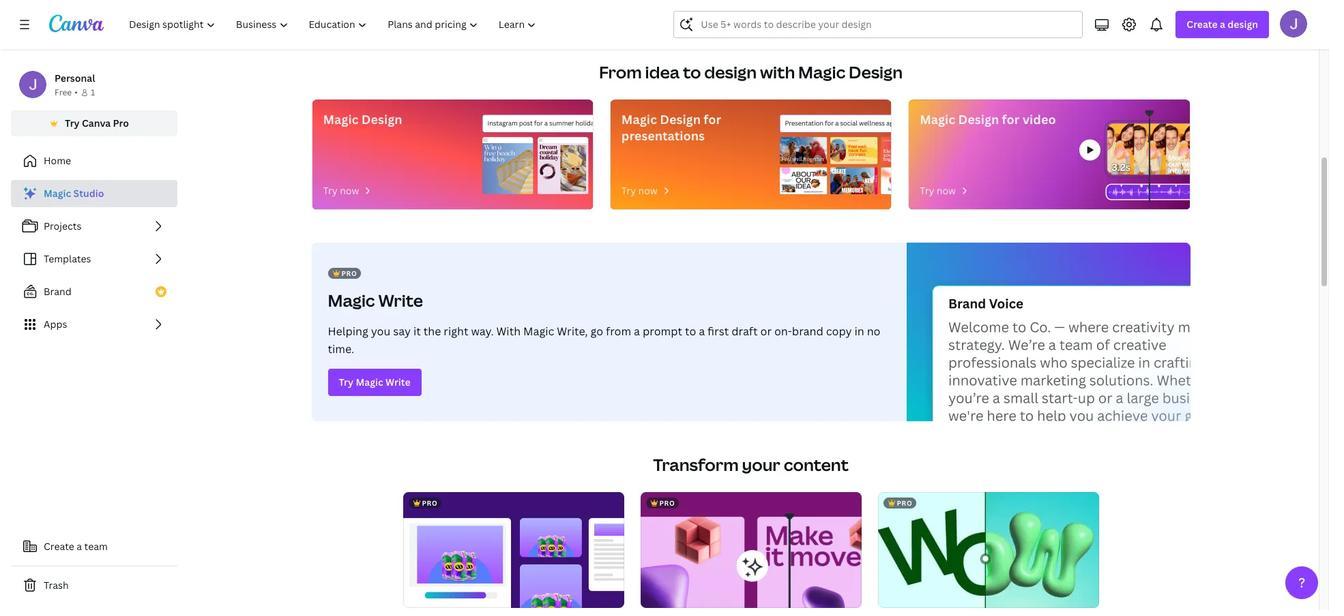 Task type: locate. For each thing, give the bounding box(es) containing it.
you
[[371, 324, 390, 339]]

try now for magic design for video
[[920, 184, 956, 197]]

create for create a team
[[44, 540, 74, 553]]

0 vertical spatial create
[[1187, 18, 1218, 31]]

from idea to design with magic design
[[599, 61, 903, 83]]

1
[[91, 87, 95, 98]]

create inside dropdown button
[[1187, 18, 1218, 31]]

try
[[65, 117, 80, 130], [323, 184, 338, 197], [621, 184, 636, 197], [920, 184, 934, 197], [339, 376, 353, 389]]

1 vertical spatial design
[[704, 61, 757, 83]]

pro
[[341, 269, 357, 278], [422, 499, 438, 508], [659, 499, 675, 508], [897, 499, 912, 508]]

pro group
[[403, 493, 624, 611], [403, 493, 624, 609], [640, 493, 861, 611], [640, 493, 861, 609], [878, 493, 1099, 611], [878, 493, 1099, 609]]

try for magic design for video
[[920, 184, 934, 197]]

pro
[[113, 117, 129, 130]]

design
[[849, 61, 903, 83], [362, 111, 402, 128], [660, 111, 701, 128], [958, 111, 999, 128]]

2 now from the left
[[638, 184, 658, 197]]

0 horizontal spatial for
[[704, 111, 721, 128]]

magic design for video
[[920, 111, 1056, 128]]

None search field
[[674, 11, 1083, 38]]

for for video
[[1002, 111, 1020, 128]]

magic inside magic studio link
[[44, 187, 71, 200]]

first
[[708, 324, 729, 339]]

1 horizontal spatial now
[[638, 184, 658, 197]]

design inside magic design for presentations
[[660, 111, 701, 128]]

to left first
[[685, 324, 696, 339]]

in
[[855, 324, 864, 339]]

1 vertical spatial write
[[386, 376, 411, 389]]

design for magic design for video
[[958, 111, 999, 128]]

0 vertical spatial design
[[1228, 18, 1258, 31]]

1 now from the left
[[340, 184, 359, 197]]

say
[[393, 324, 411, 339]]

from
[[599, 61, 642, 83]]

canva
[[82, 117, 111, 130]]

to inside helping you say it the right way. with magic write, go from a prompt to a first draft or on-brand copy in no time.
[[685, 324, 696, 339]]

design left jacob simon image at the right of the page
[[1228, 18, 1258, 31]]

magic inside magic design for presentations
[[621, 111, 657, 128]]

magic
[[798, 61, 846, 83], [323, 111, 359, 128], [621, 111, 657, 128], [920, 111, 955, 128], [44, 187, 71, 200], [328, 289, 375, 312], [523, 324, 554, 339], [356, 376, 383, 389]]

the
[[424, 324, 441, 339]]

1 horizontal spatial try now
[[621, 184, 658, 197]]

write down say
[[386, 376, 411, 389]]

brand
[[792, 324, 823, 339]]

from
[[606, 324, 631, 339]]

content
[[784, 454, 849, 476]]

2 try now from the left
[[621, 184, 658, 197]]

no
[[867, 324, 881, 339]]

list containing magic studio
[[11, 180, 177, 338]]

3 now from the left
[[937, 184, 956, 197]]

for down from idea to design with magic design
[[704, 111, 721, 128]]

1 try now from the left
[[323, 184, 359, 197]]

magic switch image
[[403, 493, 624, 609]]

magic write
[[328, 289, 423, 312]]

1 for from the left
[[704, 111, 721, 128]]

2 for from the left
[[1002, 111, 1020, 128]]

0 horizontal spatial now
[[340, 184, 359, 197]]

design
[[1228, 18, 1258, 31], [704, 61, 757, 83]]

1 horizontal spatial for
[[1002, 111, 1020, 128]]

try now
[[323, 184, 359, 197], [621, 184, 658, 197], [920, 184, 956, 197]]

1 horizontal spatial design
[[1228, 18, 1258, 31]]

magic studio
[[44, 187, 104, 200]]

magic morph image
[[878, 493, 1099, 609]]

to right idea
[[683, 61, 701, 83]]

trash link
[[11, 572, 177, 600]]

1 vertical spatial to
[[685, 324, 696, 339]]

magic studio link
[[11, 180, 177, 207]]

for left video
[[1002, 111, 1020, 128]]

a
[[1220, 18, 1225, 31], [634, 324, 640, 339], [699, 324, 705, 339], [77, 540, 82, 553]]

magic design for presentations
[[621, 111, 721, 144]]

1 vertical spatial create
[[44, 540, 74, 553]]

transform your content
[[653, 454, 849, 476]]

magic design
[[323, 111, 402, 128]]

for
[[704, 111, 721, 128], [1002, 111, 1020, 128]]

apps
[[44, 318, 67, 331]]

templates
[[44, 252, 91, 265]]

pro for "magic animate" image at the bottom of the page
[[659, 499, 675, 508]]

brand link
[[11, 278, 177, 306]]

1 horizontal spatial create
[[1187, 18, 1218, 31]]

idea
[[645, 61, 680, 83]]

templates link
[[11, 246, 177, 273]]

write up say
[[378, 289, 423, 312]]

now
[[340, 184, 359, 197], [638, 184, 658, 197], [937, 184, 956, 197]]

0 horizontal spatial try now
[[323, 184, 359, 197]]

studio
[[73, 187, 104, 200]]

create inside button
[[44, 540, 74, 553]]

0 horizontal spatial create
[[44, 540, 74, 553]]

write inside button
[[386, 376, 411, 389]]

way.
[[471, 324, 494, 339]]

right
[[444, 324, 468, 339]]

video
[[1023, 111, 1056, 128]]

list
[[11, 180, 177, 338]]

or
[[760, 324, 772, 339]]

it
[[413, 324, 421, 339]]

2 horizontal spatial now
[[937, 184, 956, 197]]

pro for 'magic switch' image
[[422, 499, 438, 508]]

to
[[683, 61, 701, 83], [685, 324, 696, 339]]

design left 'with'
[[704, 61, 757, 83]]

create
[[1187, 18, 1218, 31], [44, 540, 74, 553]]

go
[[591, 324, 603, 339]]

free •
[[55, 87, 78, 98]]

write
[[378, 289, 423, 312], [386, 376, 411, 389]]

presentations
[[621, 128, 705, 144]]

now for magic design
[[340, 184, 359, 197]]

3 try now from the left
[[920, 184, 956, 197]]

for inside magic design for presentations
[[704, 111, 721, 128]]

brand
[[44, 285, 72, 298]]

2 horizontal spatial try now
[[920, 184, 956, 197]]



Task type: vqa. For each thing, say whether or not it's contained in the screenshot.
Experience
no



Task type: describe. For each thing, give the bounding box(es) containing it.
your
[[742, 454, 780, 476]]

Search search field
[[701, 12, 1056, 38]]

projects link
[[11, 213, 177, 240]]

try magic write
[[339, 376, 411, 389]]

try canva pro button
[[11, 111, 177, 136]]

for for presentations
[[704, 111, 721, 128]]

trash
[[44, 579, 69, 592]]

0 vertical spatial to
[[683, 61, 701, 83]]

personal
[[55, 72, 95, 85]]

try for magic design
[[323, 184, 338, 197]]

transform
[[653, 454, 739, 476]]

magic animate image
[[640, 493, 861, 609]]

create a team button
[[11, 534, 177, 561]]

helping you say it the right way. with magic write, go from a prompt to a first draft or on-brand copy in no time.
[[328, 324, 881, 357]]

jacob simon image
[[1280, 10, 1307, 38]]

helping
[[328, 324, 368, 339]]

magic inside helping you say it the right way. with magic write, go from a prompt to a first draft or on-brand copy in no time.
[[523, 324, 554, 339]]

with
[[496, 324, 521, 339]]

home
[[44, 154, 71, 167]]

write,
[[557, 324, 588, 339]]

try magic write button
[[328, 369, 421, 396]]

time.
[[328, 342, 354, 357]]

with
[[760, 61, 795, 83]]

design for magic design for presentations
[[660, 111, 701, 128]]

home link
[[11, 147, 177, 175]]

•
[[75, 87, 78, 98]]

design inside dropdown button
[[1228, 18, 1258, 31]]

a inside dropdown button
[[1220, 18, 1225, 31]]

create a design button
[[1176, 11, 1269, 38]]

create a team
[[44, 540, 108, 553]]

design for magic design
[[362, 111, 402, 128]]

magic inside try magic write button
[[356, 376, 383, 389]]

try now for magic design
[[323, 184, 359, 197]]

apps link
[[11, 311, 177, 338]]

free
[[55, 87, 72, 98]]

a inside button
[[77, 540, 82, 553]]

on-
[[774, 324, 792, 339]]

draft
[[732, 324, 758, 339]]

create for create a design
[[1187, 18, 1218, 31]]

try canva pro
[[65, 117, 129, 130]]

projects
[[44, 220, 82, 233]]

team
[[84, 540, 108, 553]]

try now for magic design for presentations
[[621, 184, 658, 197]]

top level navigation element
[[120, 11, 548, 38]]

0 horizontal spatial design
[[704, 61, 757, 83]]

copy
[[826, 324, 852, 339]]

pro for magic morph image
[[897, 499, 912, 508]]

0 vertical spatial write
[[378, 289, 423, 312]]

try for magic design for presentations
[[621, 184, 636, 197]]

now for magic design for video
[[937, 184, 956, 197]]

now for magic design for presentations
[[638, 184, 658, 197]]

prompt
[[643, 324, 682, 339]]

create a design
[[1187, 18, 1258, 31]]



